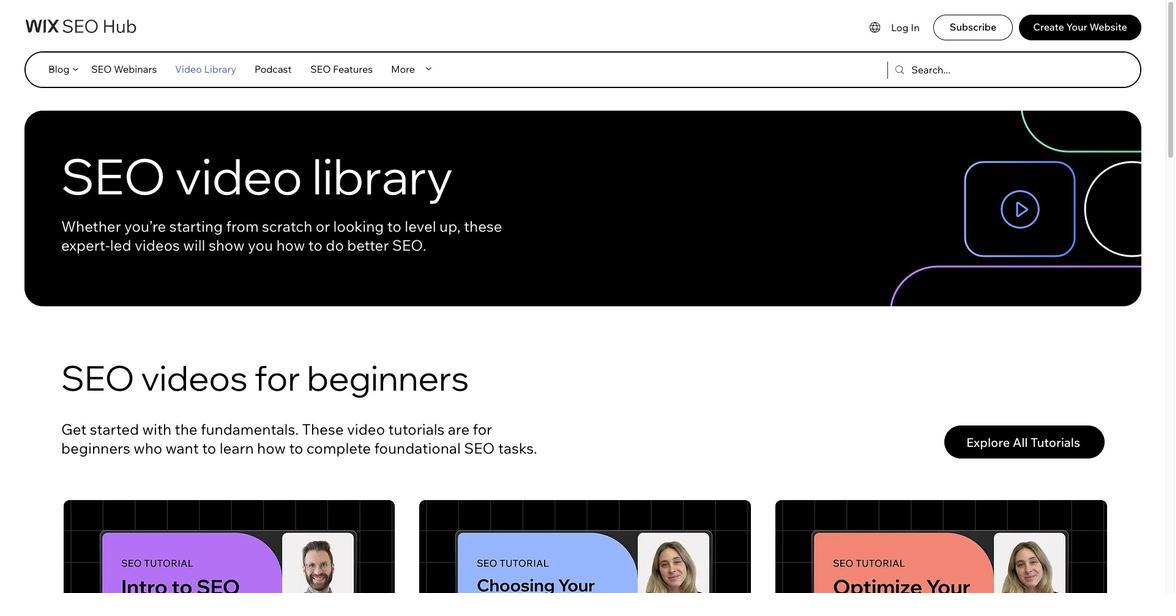 Task type: describe. For each thing, give the bounding box(es) containing it.
tutorials
[[1031, 435, 1081, 450]]

or
[[316, 217, 330, 236]]

subscribe
[[950, 21, 997, 33]]

expert-
[[61, 236, 110, 255]]

get started with the fundamentals. these video tutorials are for beginners who want to learn how to complete foundational seo tasks.
[[61, 421, 537, 458]]

seo for seo webinars
[[91, 63, 112, 75]]

beginners inside get started with the fundamentals. these video tutorials are for beginners who want to learn how to complete foundational seo tasks.
[[61, 440, 130, 458]]

scratch
[[262, 217, 312, 236]]

videos inside whether you're starting from scratch or looking to level up, these expert-led videos will show you how to do better seo.
[[135, 236, 180, 255]]

create your website
[[1033, 21, 1128, 33]]

video
[[175, 63, 202, 75]]

features
[[333, 63, 373, 75]]

seo inside get started with the fundamentals. these video tutorials are for beginners who want to learn how to complete foundational seo tasks.
[[464, 440, 495, 458]]

to up seo.
[[387, 217, 402, 236]]

do
[[326, 236, 344, 255]]

whether you're starting from scratch or looking to level up, these expert-led videos will show you how to do better seo.
[[61, 217, 502, 255]]

level
[[405, 217, 436, 236]]

started
[[90, 421, 139, 439]]

subscribe link
[[934, 15, 1013, 40]]

to right want at the bottom
[[202, 440, 216, 458]]

more
[[391, 63, 415, 75]]

to left do
[[308, 236, 323, 255]]

0 vertical spatial for
[[254, 357, 300, 400]]

seo webinars link
[[82, 57, 166, 81]]

foundational
[[374, 440, 461, 458]]

fundamentals.
[[201, 421, 299, 439]]

log in
[[891, 21, 920, 34]]

seo video library
[[61, 145, 463, 207]]

seo webinars
[[91, 63, 157, 75]]

1 vertical spatial videos
[[141, 357, 248, 400]]

log
[[891, 21, 909, 34]]

complete
[[307, 440, 371, 458]]

the
[[175, 421, 197, 439]]

create
[[1033, 21, 1064, 33]]

tasks.
[[498, 440, 537, 458]]

whether
[[61, 217, 121, 236]]

you
[[248, 236, 273, 255]]

seo for seo features
[[310, 63, 331, 75]]

video inside get started with the fundamentals. these video tutorials are for beginners who want to learn how to complete foundational seo tasks.
[[347, 421, 385, 439]]

how inside get started with the fundamentals. these video tutorials are for beginners who want to learn how to complete foundational seo tasks.
[[257, 440, 286, 458]]

log in link
[[891, 15, 927, 40]]

show
[[209, 236, 245, 255]]

3 list item from the left
[[776, 500, 1108, 594]]

1 horizontal spatial beginners
[[307, 357, 469, 400]]

your
[[1067, 21, 1088, 33]]



Task type: locate. For each thing, give the bounding box(es) containing it.
for inside get started with the fundamentals. these video tutorials are for beginners who want to learn how to complete foundational seo tasks.
[[473, 421, 492, 439]]

library
[[312, 145, 453, 207]]

from
[[226, 217, 259, 236]]

with
[[142, 421, 172, 439]]

create your website link
[[1019, 15, 1142, 40]]

seo up whether
[[61, 145, 166, 207]]

1 vertical spatial beginners
[[61, 440, 130, 458]]

are
[[448, 421, 470, 439]]

get
[[61, 421, 86, 439]]

how down scratch
[[276, 236, 305, 255]]

explore
[[967, 435, 1010, 450]]

0 horizontal spatial for
[[254, 357, 300, 400]]

0 horizontal spatial video
[[175, 145, 303, 207]]

will
[[183, 236, 205, 255]]

seo for seo video library
[[61, 145, 166, 207]]

explore all tutorials link
[[945, 426, 1105, 459]]

1 vertical spatial for
[[473, 421, 492, 439]]

seo inside seo webinars link
[[91, 63, 112, 75]]

webinars
[[114, 63, 157, 75]]

intro to seo image
[[64, 501, 395, 594]]

0 vertical spatial beginners
[[307, 357, 469, 400]]

seo features
[[310, 63, 373, 75]]

0 vertical spatial video
[[175, 145, 303, 207]]

video
[[175, 145, 303, 207], [347, 421, 385, 439]]

list item
[[64, 500, 396, 594], [420, 500, 752, 594], [776, 500, 1108, 594]]

2 list item from the left
[[420, 500, 752, 594]]

starting
[[169, 217, 223, 236]]

0 horizontal spatial beginners
[[61, 440, 130, 458]]

1 horizontal spatial video
[[347, 421, 385, 439]]

1 horizontal spatial for
[[473, 421, 492, 439]]

who
[[134, 440, 162, 458]]

beginners up tutorials
[[307, 357, 469, 400]]

video up complete
[[347, 421, 385, 439]]

seo up started
[[61, 357, 134, 400]]

1 horizontal spatial list item
[[420, 500, 752, 594]]

beginners
[[307, 357, 469, 400], [61, 440, 130, 458]]

tutorials
[[388, 421, 445, 439]]

learn
[[220, 440, 254, 458]]

videos up the 'the'
[[141, 357, 248, 400]]

0 vertical spatial how
[[276, 236, 305, 255]]

better
[[347, 236, 389, 255]]

video library link
[[166, 57, 245, 81]]

list
[[64, 500, 1108, 594]]

in
[[911, 21, 920, 34]]

seo features link
[[301, 57, 382, 81]]

for up fundamentals.
[[254, 357, 300, 400]]

how inside whether you're starting from scratch or looking to level up, these expert-led videos will show you how to do better seo.
[[276, 236, 305, 255]]

1 vertical spatial how
[[257, 440, 286, 458]]

how
[[276, 236, 305, 255], [257, 440, 286, 458]]

beginners down started
[[61, 440, 130, 458]]

seo left webinars
[[91, 63, 112, 75]]

0 vertical spatial videos
[[135, 236, 180, 255]]

to down the these
[[289, 440, 303, 458]]

seo inside seo features link
[[310, 63, 331, 75]]

seo videos for beginners
[[61, 357, 469, 400]]

explore all tutorials
[[967, 435, 1081, 450]]

seo
[[91, 63, 112, 75], [310, 63, 331, 75], [61, 145, 166, 207], [61, 357, 134, 400], [464, 440, 495, 458]]

Search... search field
[[912, 56, 1011, 84]]

up,
[[440, 217, 461, 236]]

1 list item from the left
[[64, 500, 396, 594]]

video library
[[175, 63, 236, 75]]

for right are
[[473, 421, 492, 439]]

0 horizontal spatial list item
[[64, 500, 396, 594]]

how to optimize your page content for seo image
[[776, 501, 1107, 594]]

video up from
[[175, 145, 303, 207]]

None search field
[[888, 56, 1037, 84]]

blog
[[48, 63, 69, 75]]

all
[[1013, 435, 1028, 450]]

want
[[166, 440, 199, 458]]

you're
[[124, 217, 166, 236]]

how down fundamentals.
[[257, 440, 286, 458]]

podcast link
[[245, 57, 301, 81]]

what are keywords and how to choose the right ones image
[[420, 501, 751, 594]]

videos
[[135, 236, 180, 255], [141, 357, 248, 400]]

led
[[110, 236, 131, 255]]

seo.
[[392, 236, 426, 255]]

1 vertical spatial video
[[347, 421, 385, 439]]

2 horizontal spatial list item
[[776, 500, 1108, 594]]

seo down are
[[464, 440, 495, 458]]

looking
[[333, 217, 384, 236]]

to
[[387, 217, 402, 236], [308, 236, 323, 255], [202, 440, 216, 458], [289, 440, 303, 458]]

podcast
[[255, 63, 292, 75]]

these
[[464, 217, 502, 236]]

website
[[1090, 21, 1128, 33]]

these
[[302, 421, 344, 439]]

library
[[204, 63, 236, 75]]

seo for seo videos for beginners
[[61, 357, 134, 400]]

videos down you're
[[135, 236, 180, 255]]

for
[[254, 357, 300, 400], [473, 421, 492, 439]]

seo left "features"
[[310, 63, 331, 75]]



Task type: vqa. For each thing, say whether or not it's contained in the screenshot.
habits
no



